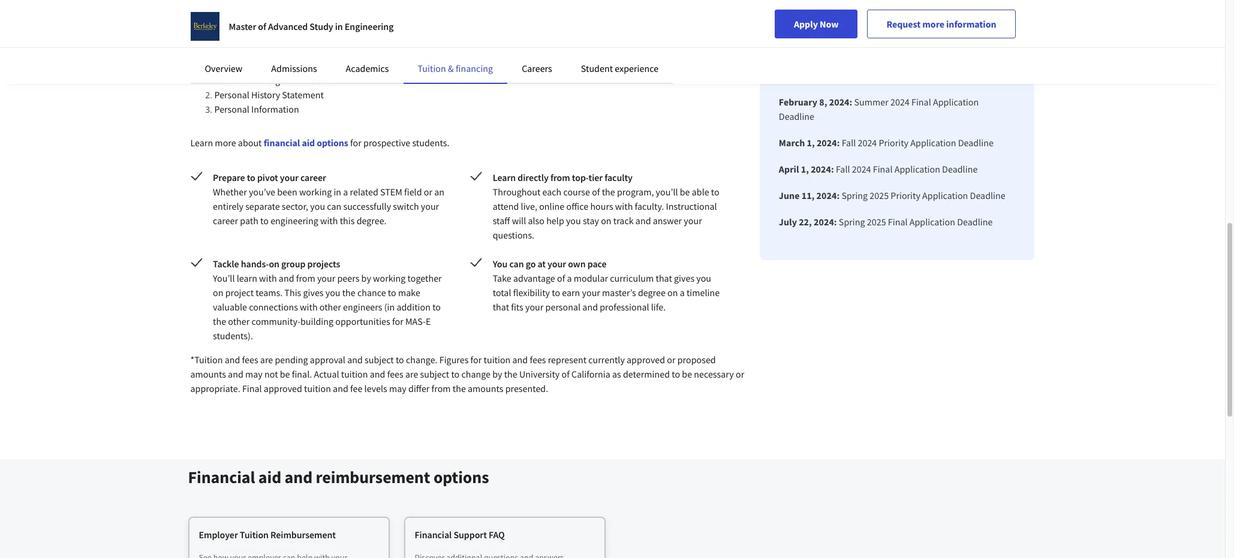 Task type: locate. For each thing, give the bounding box(es) containing it.
0 horizontal spatial at
[[538, 258, 546, 270]]

by inside '*tuition and fees are pending approval and subject to change. figures for tuition and fees represent currently approved or proposed amounts and may not be final. actual tuition and fees are subject to change by the university of california as determined to be necessary or appropriate. final approved tuition and fee levels may differ from the amounts presented.'
[[492, 368, 502, 380]]

the inside learn directly from top-tier faculty throughout each course of the program, you'll be able to attend live, online office hours with faculty. instructional staff will also help you stay on track and answer your questions.
[[602, 186, 615, 198]]

priority up july 22, 2024: spring 2025 final application deadline
[[891, 189, 920, 201]]

1,
[[807, 137, 815, 149], [801, 163, 809, 175]]

appropriate.
[[190, 383, 240, 395]]

2025 down april 1, 2024: fall  2024 final application deadline
[[870, 189, 889, 201]]

priority up april 1, 2024: fall  2024 final application deadline
[[879, 137, 908, 149]]

for up change
[[470, 354, 482, 366]]

1 horizontal spatial amounts
[[468, 383, 503, 395]]

july
[[779, 216, 797, 228]]

entirely
[[213, 200, 243, 212]]

may
[[245, 368, 263, 380], [389, 383, 406, 395]]

1 vertical spatial gives
[[303, 287, 324, 299]]

actual
[[314, 368, 339, 380]]

with up track
[[615, 200, 633, 212]]

for left prospective
[[350, 137, 361, 149]]

0 horizontal spatial engineering
[[227, 25, 275, 37]]

in
[[335, 20, 343, 32], [449, 54, 456, 66], [334, 186, 341, 198]]

deadline inside summer 2024 priority application deadline
[[779, 70, 814, 82]]

e
[[370, 25, 375, 37], [426, 315, 431, 327]]

not
[[264, 368, 278, 380]]

with left this
[[320, 215, 338, 227]]

on left group
[[269, 258, 279, 270]]

2 scholarships from the left
[[649, 25, 699, 37]]

of inside learn directly from top-tier faculty throughout each course of the program, you'll be able to attend live, online office hours with faculty. instructional staff will also help you stay on track and answer your questions.
[[592, 186, 600, 198]]

tackle
[[213, 258, 239, 270]]

2 vertical spatial a
[[680, 287, 685, 299]]

1 vertical spatial mas-
[[405, 315, 426, 327]]

sector,
[[282, 200, 308, 212]]

0 vertical spatial from
[[550, 171, 570, 183]]

instructional
[[666, 200, 717, 212]]

0 vertical spatial mas-
[[349, 25, 370, 37]]

final inside summer 2024 final application deadline
[[911, 96, 931, 108]]

0 horizontal spatial options
[[317, 137, 348, 149]]

career up sector,
[[300, 171, 326, 183]]

tuition up change
[[484, 354, 510, 366]]

1 horizontal spatial learn
[[493, 171, 516, 183]]

2024 inside summer 2024 final application deadline
[[890, 96, 910, 108]]

by up chance
[[361, 272, 371, 284]]

summer down 2023:
[[850, 55, 885, 67]]

summer 2024 priority application deadline
[[779, 55, 985, 82]]

you inside tackle hands-on group projects you'll learn with and from your peers by working together on project teams. this gives you the chance to make valuable connections with other engineers (in addition to the other community-building opportunities for mas-e students).
[[325, 287, 340, 299]]

aid up the employer tuition reimbursement at bottom left
[[258, 467, 281, 488]]

e inside berkeley engineering is pleased to offer mas-e scholarships to qualified candidates. recipients are awarded partial scholarships based on criteria including academic merit; financial need; overcoming personal, academic or professional barriers; and experience with diversity. please communicate these through your application's responses in the:
[[370, 25, 375, 37]]

1 horizontal spatial financial
[[327, 40, 361, 52]]

1 vertical spatial professional
[[600, 301, 649, 313]]

stay
[[583, 215, 599, 227]]

1 vertical spatial amounts
[[468, 383, 503, 395]]

the up presented.
[[504, 368, 517, 380]]

for
[[350, 137, 361, 149], [392, 315, 403, 327], [470, 354, 482, 366]]

overview link
[[205, 62, 242, 74]]

2 vertical spatial are
[[405, 368, 418, 380]]

working
[[299, 186, 332, 198], [373, 272, 406, 284]]

now
[[820, 18, 839, 30]]

1 vertical spatial fall
[[836, 163, 850, 175]]

1 vertical spatial in
[[449, 54, 456, 66]]

uc berkeley college of engineering logo image
[[190, 12, 219, 41]]

working up sector,
[[299, 186, 332, 198]]

0 vertical spatial learn
[[190, 137, 213, 149]]

learn
[[237, 272, 257, 284]]

1, right april
[[801, 163, 809, 175]]

mas- inside tackle hands-on group projects you'll learn with and from your peers by working together on project teams. this gives you the chance to make valuable connections with other engineers (in addition to the other community-building opportunities for mas-e students).
[[405, 315, 426, 327]]

0 horizontal spatial financial
[[188, 467, 255, 488]]

0 horizontal spatial other
[[228, 315, 250, 327]]

close
[[936, 2, 957, 14]]

professional down "recipients"
[[527, 40, 577, 52]]

summer
[[867, 29, 902, 41], [850, 55, 885, 67], [854, 96, 889, 108]]

student experience
[[581, 62, 658, 74]]

your inside learn directly from top-tier faculty throughout each course of the program, you'll be able to attend live, online office hours with faculty. instructional staff will also help you stay on track and answer your questions.
[[684, 215, 702, 227]]

the up hours
[[602, 186, 615, 198]]

learn inside learn directly from top-tier faculty throughout each course of the program, you'll be able to attend live, online office hours with faculty. instructional staff will also help you stay on track and answer your questions.
[[493, 171, 516, 183]]

economic background section personal history statement personal information
[[214, 74, 335, 115]]

1 horizontal spatial mas-
[[405, 315, 426, 327]]

engineers
[[343, 301, 382, 313]]

1 horizontal spatial e
[[426, 315, 431, 327]]

tuition down actual
[[304, 383, 331, 395]]

information
[[946, 18, 996, 30]]

fees up levels
[[387, 368, 403, 380]]

2024 inside summer 2024 priority application deadline
[[887, 55, 906, 67]]

0 horizontal spatial can
[[327, 200, 341, 212]]

1 vertical spatial spring
[[839, 216, 865, 228]]

tuition
[[418, 62, 446, 74], [240, 529, 269, 541]]

0 vertical spatial 2025
[[870, 189, 889, 201]]

more down close
[[922, 18, 944, 30]]

to
[[319, 25, 327, 37], [429, 25, 437, 37], [247, 171, 255, 183], [711, 186, 719, 198], [260, 215, 269, 227], [388, 287, 396, 299], [552, 287, 560, 299], [432, 301, 441, 313], [396, 354, 404, 366], [451, 368, 459, 380], [672, 368, 680, 380]]

application inside summer 2024 final application deadline
[[933, 96, 979, 108]]

and up levels
[[370, 368, 385, 380]]

qualified
[[439, 25, 475, 37]]

pivot
[[257, 171, 278, 183]]

0 vertical spatial tuition
[[484, 354, 510, 366]]

with left the diversity.
[[677, 40, 695, 52]]

1 horizontal spatial other
[[319, 301, 341, 313]]

be left able
[[680, 186, 690, 198]]

fees up the "university"
[[530, 354, 546, 366]]

0 horizontal spatial more
[[215, 137, 236, 149]]

e down the addition in the bottom left of the page
[[426, 315, 431, 327]]

0 vertical spatial may
[[245, 368, 263, 380]]

the down peers
[[342, 287, 355, 299]]

in right the "study"
[[335, 20, 343, 32]]

deadline for july 22, 2024: spring 2025 final application deadline
[[957, 216, 993, 228]]

fall up april 1, 2024: fall  2024 final application deadline
[[842, 137, 856, 149]]

to right able
[[711, 186, 719, 198]]

including
[[221, 40, 258, 52]]

for down (in
[[392, 315, 403, 327]]

you right sector,
[[310, 200, 325, 212]]

1 horizontal spatial professional
[[600, 301, 649, 313]]

approval
[[310, 354, 345, 366]]

important
[[779, 2, 822, 14]]

at right close
[[959, 2, 967, 14]]

summer inside summer 2024 final application deadline
[[854, 96, 889, 108]]

0 horizontal spatial a
[[343, 186, 348, 198]]

learn up throughout in the top left of the page
[[493, 171, 516, 183]]

you up timeline
[[696, 272, 711, 284]]

tuition
[[484, 354, 510, 366], [341, 368, 368, 380], [304, 383, 331, 395]]

1 vertical spatial approved
[[264, 383, 302, 395]]

fall
[[842, 137, 856, 149], [836, 163, 850, 175]]

other up building
[[319, 301, 341, 313]]

application inside summer 2024 priority application deadline
[[939, 55, 985, 67]]

on right degree
[[667, 287, 678, 299]]

2 vertical spatial priority
[[891, 189, 920, 201]]

together
[[407, 272, 442, 284]]

admissions
[[271, 62, 317, 74]]

be
[[680, 186, 690, 198], [280, 368, 290, 380], [682, 368, 692, 380]]

2024 for final
[[852, 163, 871, 175]]

1 horizontal spatial tuition
[[341, 368, 368, 380]]

0 vertical spatial at
[[959, 2, 967, 14]]

1 horizontal spatial for
[[392, 315, 403, 327]]

financial left support
[[415, 529, 452, 541]]

0 horizontal spatial fees
[[242, 354, 258, 366]]

0 vertical spatial working
[[299, 186, 332, 198]]

economic
[[214, 74, 254, 86]]

go
[[526, 258, 536, 270]]

spring right 22, at right
[[839, 216, 865, 228]]

may left differ
[[389, 383, 406, 395]]

0 horizontal spatial professional
[[527, 40, 577, 52]]

learn up prepare
[[190, 137, 213, 149]]

subject up levels
[[365, 354, 394, 366]]

that
[[656, 272, 672, 284], [493, 301, 509, 313]]

a inside prepare to pivot your career whether you've been working in a related stem field or an entirely separate sector, you can successfully switch your career path to engineering with this degree.
[[343, 186, 348, 198]]

1 horizontal spatial scholarships
[[649, 25, 699, 37]]

you down office
[[566, 215, 581, 227]]

1 vertical spatial learn
[[493, 171, 516, 183]]

1 vertical spatial may
[[389, 383, 406, 395]]

8:59pm
[[969, 2, 998, 14]]

0 horizontal spatial tuition
[[304, 383, 331, 395]]

1 horizontal spatial options
[[433, 467, 489, 488]]

learn directly from top-tier faculty throughout each course of the program, you'll be able to attend live, online office hours with faculty. instructional staff will also help you stay on track and answer your questions.
[[493, 171, 719, 241]]

and right personal
[[582, 301, 598, 313]]

2 horizontal spatial from
[[550, 171, 570, 183]]

0 horizontal spatial scholarships
[[377, 25, 427, 37]]

in left related
[[334, 186, 341, 198]]

a
[[343, 186, 348, 198], [567, 272, 572, 284], [680, 287, 685, 299]]

final
[[911, 96, 931, 108], [873, 163, 893, 175], [888, 216, 908, 228], [242, 383, 262, 395]]

summer for final
[[854, 96, 889, 108]]

background
[[256, 74, 304, 86]]

2024 down the september 13, 2023: summer 2024 application opens
[[887, 55, 906, 67]]

2024:
[[829, 96, 852, 108], [817, 137, 840, 149], [811, 163, 834, 175], [816, 189, 840, 201], [814, 216, 837, 228]]

employer tuition reimbursement
[[199, 529, 336, 541]]

engineering
[[345, 20, 394, 32], [227, 25, 275, 37]]

can inside you can go at your own pace take advantage of a modular curriculum that gives you total flexibility to earn your master's degree on a timeline that fits your personal and professional life.
[[509, 258, 524, 270]]

2024: right 22, at right
[[814, 216, 837, 228]]

on inside you can go at your own pace take advantage of a modular curriculum that gives you total flexibility to earn your master's degree on a timeline that fits your personal and professional life.
[[667, 287, 678, 299]]

financial right the about
[[264, 137, 300, 149]]

in inside berkeley engineering is pleased to offer mas-e scholarships to qualified candidates. recipients are awarded partial scholarships based on criteria including academic merit; financial need; overcoming personal, academic or professional barriers; and experience with diversity. please communicate these through your application's responses in the:
[[449, 54, 456, 66]]

a left timeline
[[680, 287, 685, 299]]

0 vertical spatial a
[[343, 186, 348, 198]]

0 horizontal spatial financial
[[264, 137, 300, 149]]

to left earn
[[552, 287, 560, 299]]

2024 down summer 2024 priority application deadline
[[890, 96, 910, 108]]

0 horizontal spatial aid
[[258, 467, 281, 488]]

0 horizontal spatial tuition
[[240, 529, 269, 541]]

0 vertical spatial fall
[[842, 137, 856, 149]]

:
[[848, 2, 850, 14]]

your down an at the top left
[[421, 200, 439, 212]]

1 vertical spatial a
[[567, 272, 572, 284]]

1 horizontal spatial engineering
[[345, 20, 394, 32]]

financial
[[188, 467, 255, 488], [415, 529, 452, 541]]

engineering inside berkeley engineering is pleased to offer mas-e scholarships to qualified candidates. recipients are awarded partial scholarships based on criteria including academic merit; financial need; overcoming personal, academic or professional barriers; and experience with diversity. please communicate these through your application's responses in the:
[[227, 25, 275, 37]]

0 vertical spatial priority
[[908, 55, 937, 67]]

on down hours
[[601, 215, 611, 227]]

priority
[[908, 55, 937, 67], [879, 137, 908, 149], [891, 189, 920, 201]]

and inside berkeley engineering is pleased to offer mas-e scholarships to qualified candidates. recipients are awarded partial scholarships based on criteria including academic merit; financial need; overcoming personal, academic or professional barriers; and experience with diversity. please communicate these through your application's responses in the:
[[614, 40, 630, 52]]

2 horizontal spatial for
[[470, 354, 482, 366]]

financial for financial aid and reimbursement options
[[188, 467, 255, 488]]

in inside prepare to pivot your career whether you've been working in a related stem field or an entirely separate sector, you can successfully switch your career path to engineering with this degree.
[[334, 186, 341, 198]]

can left go
[[509, 258, 524, 270]]

2024: right 11,
[[816, 189, 840, 201]]

0 horizontal spatial mas-
[[349, 25, 370, 37]]

approved down not
[[264, 383, 302, 395]]

other up students).
[[228, 315, 250, 327]]

or
[[517, 40, 526, 52], [424, 186, 432, 198], [667, 354, 675, 366], [736, 368, 744, 380]]

1 horizontal spatial more
[[922, 18, 944, 30]]

8,
[[819, 96, 827, 108]]

approved up the determined
[[627, 354, 665, 366]]

0 horizontal spatial academic
[[260, 40, 299, 52]]

personal,
[[437, 40, 474, 52]]

may left not
[[245, 368, 263, 380]]

0 vertical spatial experience
[[631, 40, 675, 52]]

1 horizontal spatial academic
[[476, 40, 515, 52]]

1 horizontal spatial may
[[389, 383, 406, 395]]

your down projects
[[317, 272, 335, 284]]

gives right this
[[303, 287, 324, 299]]

curriculum
[[610, 272, 654, 284]]

1 horizontal spatial at
[[959, 2, 967, 14]]

1 personal from the top
[[214, 89, 249, 101]]

reimbursement
[[270, 529, 336, 541]]

gives inside you can go at your own pace take advantage of a modular curriculum that gives you total flexibility to earn your master's degree on a timeline that fits your personal and professional life.
[[674, 272, 694, 284]]

0 vertical spatial options
[[317, 137, 348, 149]]

criteria
[[190, 40, 219, 52]]

of down represent
[[562, 368, 570, 380]]

0 vertical spatial approved
[[627, 354, 665, 366]]

a up earn
[[567, 272, 572, 284]]

career down entirely
[[213, 215, 238, 227]]

0 vertical spatial e
[[370, 25, 375, 37]]

1 horizontal spatial approved
[[627, 354, 665, 366]]

scholarships up the overcoming
[[377, 25, 427, 37]]

1 horizontal spatial working
[[373, 272, 406, 284]]

july 22, 2024: spring 2025 final application deadline
[[779, 216, 993, 228]]

live,
[[521, 200, 537, 212]]

fees
[[242, 354, 258, 366], [530, 354, 546, 366], [387, 368, 403, 380]]

take
[[493, 272, 511, 284]]

0 vertical spatial gives
[[674, 272, 694, 284]]

1 vertical spatial financial
[[415, 529, 452, 541]]

summer down summer 2024 priority application deadline
[[854, 96, 889, 108]]

0 vertical spatial other
[[319, 301, 341, 313]]

options up financial support faq
[[433, 467, 489, 488]]

e up need;
[[370, 25, 375, 37]]

opens
[[972, 29, 998, 41]]

0 vertical spatial spring
[[841, 189, 868, 201]]

change.
[[406, 354, 437, 366]]

fall down march 1, 2024: fall  2024  priority application deadline on the top
[[836, 163, 850, 175]]

1 horizontal spatial gives
[[674, 272, 694, 284]]

1 horizontal spatial subject
[[420, 368, 449, 380]]

2024: for july 22, 2024:
[[814, 216, 837, 228]]

2024: for march 1, 2024:
[[817, 137, 840, 149]]

2 horizontal spatial are
[[569, 25, 581, 37]]

more for request
[[922, 18, 944, 30]]

that up degree
[[656, 272, 672, 284]]

financial aid and reimbursement options
[[188, 467, 489, 488]]

1 vertical spatial summer
[[850, 55, 885, 67]]

mas-
[[349, 25, 370, 37], [405, 315, 426, 327]]

0 horizontal spatial approved
[[264, 383, 302, 395]]

1 horizontal spatial career
[[300, 171, 326, 183]]

for inside tackle hands-on group projects you'll learn with and from your peers by working together on project teams. this gives you the chance to make valuable connections with other engineers (in addition to the other community-building opportunities for mas-e students).
[[392, 315, 403, 327]]

attend
[[493, 200, 519, 212]]

more inside button
[[922, 18, 944, 30]]

subject down change.
[[420, 368, 449, 380]]

of inside you can go at your own pace take advantage of a modular curriculum that gives you total flexibility to earn your master's degree on a timeline that fits your personal and professional life.
[[557, 272, 565, 284]]

working inside tackle hands-on group projects you'll learn with and from your peers by working together on project teams. this gives you the chance to make valuable connections with other engineers (in addition to the other community-building opportunities for mas-e students).
[[373, 272, 406, 284]]

0 horizontal spatial learn
[[190, 137, 213, 149]]

from down group
[[296, 272, 315, 284]]

you inside you can go at your own pace take advantage of a modular curriculum that gives you total flexibility to earn your master's degree on a timeline that fits your personal and professional life.
[[696, 272, 711, 284]]

1 horizontal spatial financial
[[415, 529, 452, 541]]

summer inside summer 2024 priority application deadline
[[850, 55, 885, 67]]

summer for priority
[[850, 55, 885, 67]]

are up not
[[260, 354, 273, 366]]

deadline
[[779, 70, 814, 82], [779, 110, 814, 122], [958, 137, 994, 149], [942, 163, 978, 175], [970, 189, 1005, 201], [957, 216, 993, 228]]

academics
[[346, 62, 389, 74]]

2024 for priority
[[858, 137, 877, 149]]

chance
[[357, 287, 386, 299]]

2024 down applications
[[903, 29, 923, 41]]

0 vertical spatial amounts
[[190, 368, 226, 380]]

1 horizontal spatial tuition
[[418, 62, 446, 74]]

gives up timeline
[[674, 272, 694, 284]]

faq
[[489, 529, 505, 541]]

spring down april 1, 2024: fall  2024 final application deadline
[[841, 189, 868, 201]]

from right differ
[[431, 383, 451, 395]]

to left pivot
[[247, 171, 255, 183]]

0 vertical spatial financial
[[188, 467, 255, 488]]

1 horizontal spatial by
[[492, 368, 502, 380]]

1 vertical spatial working
[[373, 272, 406, 284]]

throughout
[[493, 186, 540, 198]]

1, for march
[[807, 137, 815, 149]]

a left related
[[343, 186, 348, 198]]

2024: up 11,
[[811, 163, 834, 175]]

0 horizontal spatial e
[[370, 25, 375, 37]]

to up (in
[[388, 287, 396, 299]]

or left proposed
[[667, 354, 675, 366]]

the down change
[[453, 383, 466, 395]]

you inside prepare to pivot your career whether you've been working in a related stem field or an entirely separate sector, you can successfully switch your career path to engineering with this degree.
[[310, 200, 325, 212]]

be right not
[[280, 368, 290, 380]]

other
[[319, 301, 341, 313], [228, 315, 250, 327]]

1 vertical spatial for
[[392, 315, 403, 327]]

spring for july 22, 2024:
[[839, 216, 865, 228]]

0 vertical spatial financial
[[327, 40, 361, 52]]

1 vertical spatial 2025
[[867, 216, 886, 228]]

field
[[404, 186, 422, 198]]

1 horizontal spatial a
[[567, 272, 572, 284]]

projects
[[307, 258, 340, 270]]

2024: right march
[[817, 137, 840, 149]]

0 vertical spatial are
[[569, 25, 581, 37]]

recipients
[[525, 25, 567, 37]]

1 horizontal spatial aid
[[302, 137, 315, 149]]

you inside learn directly from top-tier faculty throughout each course of the program, you'll be able to attend live, online office hours with faculty. instructional staff will also help you stay on track and answer your questions.
[[566, 215, 581, 227]]

on down you'll
[[213, 287, 223, 299]]

or inside prepare to pivot your career whether you've been working in a related stem field or an entirely separate sector, you can successfully switch your career path to engineering with this degree.
[[424, 186, 432, 198]]

you
[[310, 200, 325, 212], [566, 215, 581, 227], [696, 272, 711, 284], [325, 287, 340, 299]]

scholarships left based
[[649, 25, 699, 37]]

advantage
[[513, 272, 555, 284]]

experience
[[631, 40, 675, 52], [615, 62, 658, 74]]

0 vertical spatial professional
[[527, 40, 577, 52]]

amounts down the "*tuition"
[[190, 368, 226, 380]]

1 vertical spatial priority
[[879, 137, 908, 149]]

degree.
[[357, 215, 387, 227]]



Task type: describe. For each thing, give the bounding box(es) containing it.
related
[[350, 186, 378, 198]]

careers link
[[522, 62, 552, 74]]

fee
[[350, 383, 362, 395]]

professional inside berkeley engineering is pleased to offer mas-e scholarships to qualified candidates. recipients are awarded partial scholarships based on criteria including academic merit; financial need; overcoming personal, academic or professional barriers; and experience with diversity. please communicate these through your application's responses in the:
[[527, 40, 577, 52]]

0 vertical spatial for
[[350, 137, 361, 149]]

degree
[[638, 287, 666, 299]]

request more information button
[[867, 10, 1015, 38]]

from inside tackle hands-on group projects you'll learn with and from your peers by working together on project teams. this gives you the chance to make valuable connections with other engineers (in addition to the other community-building opportunities for mas-e students).
[[296, 272, 315, 284]]

apply now
[[794, 18, 839, 30]]

mas- inside berkeley engineering is pleased to offer mas-e scholarships to qualified candidates. recipients are awarded partial scholarships based on criteria including academic merit; financial need; overcoming personal, academic or professional barriers; and experience with diversity. please communicate these through your application's responses in the:
[[349, 25, 370, 37]]

2 horizontal spatial fees
[[530, 354, 546, 366]]

and inside you can go at your own pace take advantage of a modular curriculum that gives you total flexibility to earn your master's degree on a timeline that fits your personal and professional life.
[[582, 301, 598, 313]]

financial for financial support faq
[[415, 529, 452, 541]]

program,
[[617, 186, 654, 198]]

*tuition and fees are pending approval and subject to change. figures for tuition and fees represent currently approved or proposed amounts and may not be final. actual tuition and fees are subject to change by the university of california as determined to be necessary or appropriate. final approved tuition and fee levels may differ from the amounts presented.
[[190, 354, 744, 395]]

community-
[[252, 315, 300, 327]]

levels
[[364, 383, 387, 395]]

pace
[[587, 258, 607, 270]]

2024: for april 1, 2024:
[[811, 163, 834, 175]]

students).
[[213, 330, 253, 342]]

careers
[[522, 62, 552, 74]]

staff
[[493, 215, 510, 227]]

deadline for march 1, 2024: fall  2024  priority application deadline
[[958, 137, 994, 149]]

1 vertical spatial career
[[213, 215, 238, 227]]

deadline for june 11, 2024: spring 2025 priority application deadline
[[970, 189, 1005, 201]]

prepare
[[213, 171, 245, 183]]

0 vertical spatial in
[[335, 20, 343, 32]]

of inside '*tuition and fees are pending approval and subject to change. figures for tuition and fees represent currently approved or proposed amounts and may not be final. actual tuition and fees are subject to change by the university of california as determined to be necessary or appropriate. final approved tuition and fee levels may differ from the amounts presented.'
[[562, 368, 570, 380]]

master
[[229, 20, 256, 32]]

an
[[434, 186, 444, 198]]

communicate
[[218, 54, 273, 66]]

2 horizontal spatial tuition
[[484, 354, 510, 366]]

0 vertical spatial aid
[[302, 137, 315, 149]]

can inside prepare to pivot your career whether you've been working in a related stem field or an entirely separate sector, you can successfully switch your career path to engineering with this degree.
[[327, 200, 341, 212]]

with up building
[[300, 301, 318, 313]]

more for learn
[[215, 137, 236, 149]]

are inside berkeley engineering is pleased to offer mas-e scholarships to qualified candidates. recipients are awarded partial scholarships based on criteria including academic merit; financial need; overcoming personal, academic or professional barriers; and experience with diversity. please communicate these through your application's responses in the:
[[569, 25, 581, 37]]

office
[[566, 200, 588, 212]]

pt.
[[1000, 2, 1011, 14]]

priority for 2024
[[879, 137, 908, 149]]

your inside berkeley engineering is pleased to offer mas-e scholarships to qualified candidates. recipients are awarded partial scholarships based on criteria including academic merit; financial need; overcoming personal, academic or professional barriers; and experience with diversity. please communicate these through your application's responses in the:
[[333, 54, 351, 66]]

information
[[251, 103, 299, 115]]

to down the figures
[[451, 368, 459, 380]]

awarded
[[583, 25, 618, 37]]

final.
[[292, 368, 312, 380]]

2024: for june 11, 2024:
[[816, 189, 840, 201]]

learn more about financial aid options for prospective students.
[[190, 137, 449, 149]]

with inside learn directly from top-tier faculty throughout each course of the program, you'll be able to attend live, online office hours with faculty. instructional staff will also help you stay on track and answer your questions.
[[615, 200, 633, 212]]

these
[[275, 54, 297, 66]]

fall for march 1, 2024:
[[842, 137, 856, 149]]

a for of
[[567, 272, 572, 284]]

on inside learn directly from top-tier faculty throughout each course of the program, you'll be able to attend live, online office hours with faculty. instructional staff will also help you stay on track and answer your questions.
[[601, 215, 611, 227]]

this
[[340, 215, 355, 227]]

will
[[512, 215, 526, 227]]

course
[[563, 186, 590, 198]]

your down modular
[[582, 287, 600, 299]]

apply now button
[[775, 10, 858, 38]]

your inside tackle hands-on group projects you'll learn with and from your peers by working together on project teams. this gives you the chance to make valuable connections with other engineers (in addition to the other community-building opportunities for mas-e students).
[[317, 272, 335, 284]]

financing
[[456, 62, 493, 74]]

deadline inside summer 2024 final application deadline
[[779, 110, 814, 122]]

candidates.
[[477, 25, 523, 37]]

1 scholarships from the left
[[377, 25, 427, 37]]

1 horizontal spatial are
[[405, 368, 418, 380]]

gives inside tackle hands-on group projects you'll learn with and from your peers by working together on project teams. this gives you the chance to make valuable connections with other engineers (in addition to the other community-building opportunities for mas-e students).
[[303, 287, 324, 299]]

2025 for final
[[867, 216, 886, 228]]

2 academic from the left
[[476, 40, 515, 52]]

1 horizontal spatial fees
[[387, 368, 403, 380]]

been
[[277, 186, 297, 198]]

on inside berkeley engineering is pleased to offer mas-e scholarships to qualified candidates. recipients are awarded partial scholarships based on criteria including academic merit; financial need; overcoming personal, academic or professional barriers; and experience with diversity. please communicate these through your application's responses in the:
[[727, 25, 737, 37]]

your up been
[[280, 171, 298, 183]]

september 13, 2023: summer 2024 application opens
[[779, 29, 998, 41]]

academics link
[[346, 62, 389, 74]]

final down june 11, 2024: spring 2025 priority application deadline on the right of page
[[888, 216, 908, 228]]

you've
[[249, 186, 275, 198]]

life.
[[651, 301, 666, 313]]

1 vertical spatial other
[[228, 315, 250, 327]]

(in
[[384, 301, 395, 313]]

2025 for priority
[[870, 189, 889, 201]]

be down proposed
[[682, 368, 692, 380]]

please
[[190, 54, 216, 66]]

learn for learn directly from top-tier faculty throughout each course of the program, you'll be able to attend live, online office hours with faculty. instructional staff will also help you stay on track and answer your questions.
[[493, 171, 516, 183]]

and left fee
[[333, 383, 348, 395]]

top-
[[572, 171, 589, 183]]

be inside learn directly from top-tier faculty throughout each course of the program, you'll be able to attend live, online office hours with faculty. instructional staff will also help you stay on track and answer your questions.
[[680, 186, 690, 198]]

financial aid options link
[[264, 137, 348, 149]]

e inside tackle hands-on group projects you'll learn with and from your peers by working together on project teams. this gives you the chance to make valuable connections with other engineers (in addition to the other community-building opportunities for mas-e students).
[[426, 315, 431, 327]]

with inside berkeley engineering is pleased to offer mas-e scholarships to qualified candidates. recipients are awarded partial scholarships based on criteria including academic merit; financial need; overcoming personal, academic or professional barriers; and experience with diversity. please communicate these through your application's responses in the:
[[677, 40, 695, 52]]

0 vertical spatial tuition
[[418, 62, 446, 74]]

whether
[[213, 186, 247, 198]]

and up reimbursement at left
[[285, 467, 312, 488]]

questions.
[[493, 229, 534, 241]]

determined
[[623, 368, 670, 380]]

help
[[546, 215, 564, 227]]

by inside tackle hands-on group projects you'll learn with and from your peers by working together on project teams. this gives you the chance to make valuable connections with other engineers (in addition to the other community-building opportunities for mas-e students).
[[361, 272, 371, 284]]

final inside '*tuition and fees are pending approval and subject to change. figures for tuition and fees represent currently approved or proposed amounts and may not be final. actual tuition and fees are subject to change by the university of california as determined to be necessary or appropriate. final approved tuition and fee levels may differ from the amounts presented.'
[[242, 383, 262, 395]]

about
[[238, 137, 262, 149]]

california
[[571, 368, 610, 380]]

overview
[[205, 62, 242, 74]]

and up the "university"
[[512, 354, 528, 366]]

learn for learn more about financial aid options for prospective students.
[[190, 137, 213, 149]]

1 vertical spatial tuition
[[341, 368, 368, 380]]

dates
[[824, 2, 848, 14]]

2024 for application
[[903, 29, 923, 41]]

own
[[568, 258, 586, 270]]

to left qualified
[[429, 25, 437, 37]]

your left "own"
[[548, 258, 566, 270]]

to down proposed
[[672, 368, 680, 380]]

and inside learn directly from top-tier faculty throughout each course of the program, you'll be able to attend live, online office hours with faculty. instructional staff will also help you stay on track and answer your questions.
[[635, 215, 651, 227]]

2024: right the 8,
[[829, 96, 852, 108]]

from inside learn directly from top-tier faculty throughout each course of the program, you'll be able to attend live, online office hours with faculty. instructional staff will also help you stay on track and answer your questions.
[[550, 171, 570, 183]]

0 vertical spatial subject
[[365, 354, 394, 366]]

to inside learn directly from top-tier faculty throughout each course of the program, you'll be able to attend live, online office hours with faculty. instructional staff will also help you stay on track and answer your questions.
[[711, 186, 719, 198]]

of left is
[[258, 20, 266, 32]]

pleased
[[285, 25, 317, 37]]

financial support faq link
[[415, 528, 595, 558]]

note
[[852, 2, 871, 14]]

building
[[300, 315, 333, 327]]

or inside berkeley engineering is pleased to offer mas-e scholarships to qualified candidates. recipients are awarded partial scholarships based on criteria including academic merit; financial need; overcoming personal, academic or professional barriers; and experience with diversity. please communicate these through your application's responses in the:
[[517, 40, 526, 52]]

based
[[701, 25, 725, 37]]

fits
[[511, 301, 523, 313]]

peers
[[337, 272, 359, 284]]

faculty.
[[635, 200, 664, 212]]

to inside you can go at your own pace take advantage of a modular curriculum that gives you total flexibility to earn your master's degree on a timeline that fits your personal and professional life.
[[552, 287, 560, 299]]

1 vertical spatial subject
[[420, 368, 449, 380]]

make
[[398, 287, 420, 299]]

priority for 2025
[[891, 189, 920, 201]]

experience inside berkeley engineering is pleased to offer mas-e scholarships to qualified candidates. recipients are awarded partial scholarships based on criteria including academic merit; financial need; overcoming personal, academic or professional barriers; and experience with diversity. please communicate these through your application's responses in the:
[[631, 40, 675, 52]]

and down students).
[[225, 354, 240, 366]]

1 vertical spatial experience
[[615, 62, 658, 74]]

fall for april 1, 2024:
[[836, 163, 850, 175]]

priority inside summer 2024 priority application deadline
[[908, 55, 937, 67]]

path
[[240, 215, 258, 227]]

0 horizontal spatial amounts
[[190, 368, 226, 380]]

for inside '*tuition and fees are pending approval and subject to change. figures for tuition and fees represent currently approved or proposed amounts and may not be final. actual tuition and fees are subject to change by the university of california as determined to be necessary or appropriate. final approved tuition and fee levels may differ from the amounts presented.'
[[470, 354, 482, 366]]

and right approval
[[347, 354, 363, 366]]

working inside prepare to pivot your career whether you've been working in a related stem field or an entirely separate sector, you can successfully switch your career path to engineering with this degree.
[[299, 186, 332, 198]]

final down march 1, 2024: fall  2024  priority application deadline on the top
[[873, 163, 893, 175]]

admissions link
[[271, 62, 317, 74]]

financial support faq
[[415, 529, 505, 541]]

deadline for april 1, 2024: fall  2024 final application deadline
[[942, 163, 978, 175]]

necessary
[[694, 368, 734, 380]]

at inside you can go at your own pace take advantage of a modular curriculum that gives you total flexibility to earn your master's degree on a timeline that fits your personal and professional life.
[[538, 258, 546, 270]]

2 personal from the top
[[214, 103, 249, 115]]

professional inside you can go at your own pace take advantage of a modular curriculum that gives you total flexibility to earn your master's degree on a timeline that fits your personal and professional life.
[[600, 301, 649, 313]]

to right the addition in the bottom left of the page
[[432, 301, 441, 313]]

you'll
[[213, 272, 235, 284]]

application's
[[353, 54, 404, 66]]

to left change.
[[396, 354, 404, 366]]

to down separate on the left top of page
[[260, 215, 269, 227]]

11,
[[802, 189, 815, 201]]

february
[[779, 96, 817, 108]]

0 horizontal spatial that
[[493, 301, 509, 313]]

your down flexibility
[[525, 301, 543, 313]]

change
[[461, 368, 491, 380]]

2 horizontal spatial a
[[680, 287, 685, 299]]

22,
[[799, 216, 812, 228]]

group
[[281, 258, 305, 270]]

support
[[454, 529, 487, 541]]

tier
[[589, 171, 603, 183]]

june
[[779, 189, 800, 201]]

0 vertical spatial summer
[[867, 29, 902, 41]]

responses
[[406, 54, 447, 66]]

summer 2024 final application deadline
[[779, 96, 979, 122]]

1 academic from the left
[[260, 40, 299, 52]]

and up appropriate.
[[228, 368, 243, 380]]

from inside '*tuition and fees are pending approval and subject to change. figures for tuition and fees represent currently approved or proposed amounts and may not be final. actual tuition and fees are subject to change by the university of california as determined to be necessary or appropriate. final approved tuition and fee levels may differ from the amounts presented.'
[[431, 383, 451, 395]]

with up teams.
[[259, 272, 277, 284]]

spring for june 11, 2024:
[[841, 189, 868, 201]]

1 horizontal spatial that
[[656, 272, 672, 284]]

the down the valuable
[[213, 315, 226, 327]]

a for in
[[343, 186, 348, 198]]

1, for april
[[801, 163, 809, 175]]

this
[[284, 287, 301, 299]]

february 8, 2024:
[[779, 96, 852, 108]]

to left offer at the top
[[319, 25, 327, 37]]

april
[[779, 163, 799, 175]]

and inside tackle hands-on group projects you'll learn with and from your peers by working together on project teams. this gives you the chance to make valuable connections with other engineers (in addition to the other community-building opportunities for mas-e students).
[[279, 272, 294, 284]]

financial inside berkeley engineering is pleased to offer mas-e scholarships to qualified candidates. recipients are awarded partial scholarships based on criteria including academic merit; financial need; overcoming personal, academic or professional barriers; and experience with diversity. please communicate these through your application's responses in the:
[[327, 40, 361, 52]]

you can go at your own pace take advantage of a modular curriculum that gives you total flexibility to earn your master's degree on a timeline that fits your personal and professional life.
[[493, 258, 720, 313]]

need;
[[363, 40, 386, 52]]

student experience link
[[581, 62, 658, 74]]

or right necessary
[[736, 368, 744, 380]]

with inside prepare to pivot your career whether you've been working in a related stem field or an entirely separate sector, you can successfully switch your career path to engineering with this degree.
[[320, 215, 338, 227]]

1 vertical spatial are
[[260, 354, 273, 366]]

track
[[613, 215, 634, 227]]



Task type: vqa. For each thing, say whether or not it's contained in the screenshot.


